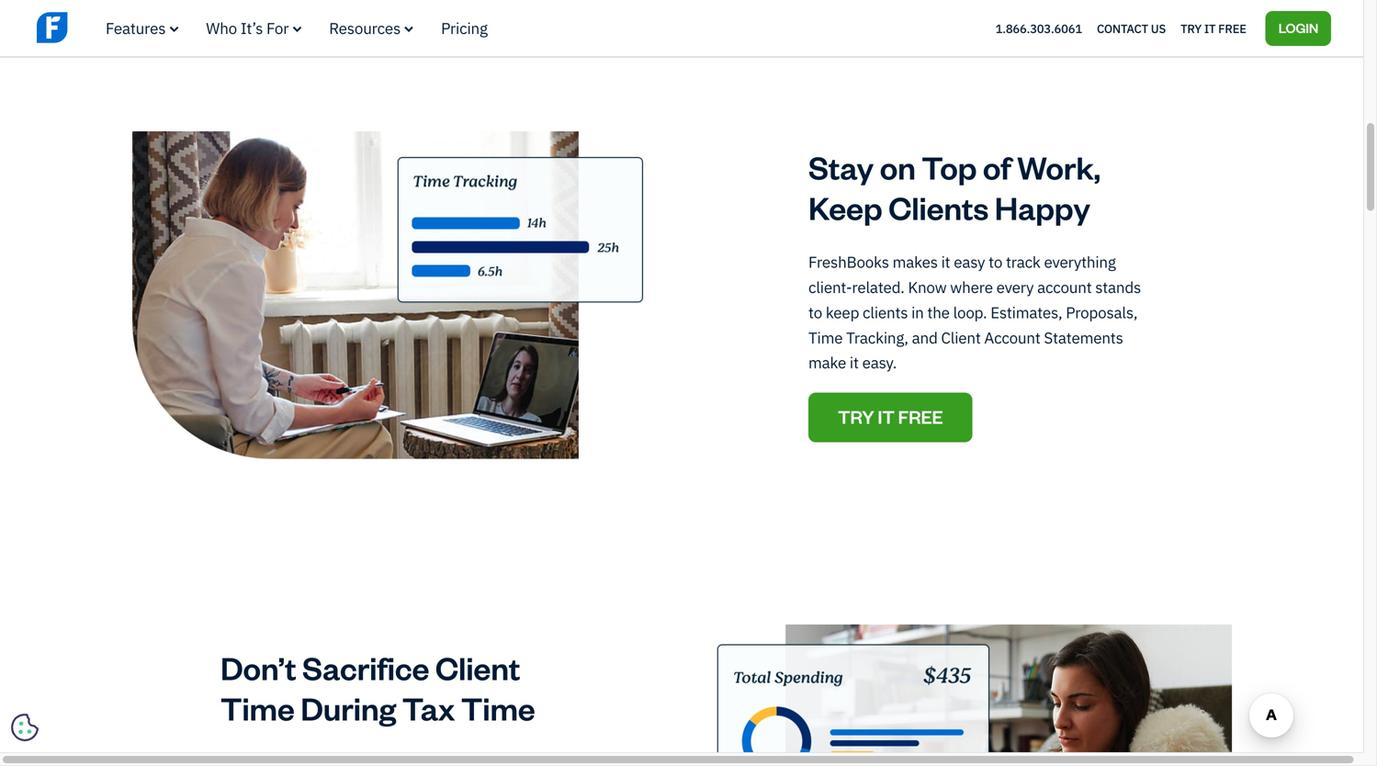 Task type: describe. For each thing, give the bounding box(es) containing it.
sacrifice
[[302, 647, 429, 688]]

try
[[838, 405, 875, 429]]

cookie preferences image
[[11, 714, 39, 742]]

stands
[[1096, 277, 1142, 297]]

pricing
[[441, 18, 488, 38]]

1 horizontal spatial it
[[942, 252, 951, 272]]

statements
[[1044, 327, 1124, 348]]

time inside 'freshbooks makes it easy to track everything client-related. know where every account stands to keep clients in the loop. estimates, proposals, time tracking, and client account statements make it easy.'
[[809, 327, 843, 348]]

estimates,
[[991, 302, 1063, 323]]

login link
[[1266, 11, 1332, 46]]

try it free link
[[1181, 16, 1247, 40]]

keep
[[826, 302, 859, 323]]

client inside 'freshbooks makes it easy to track everything client-related. know where every account stands to keep clients in the loop. estimates, proposals, time tracking, and client account statements make it easy.'
[[941, 327, 981, 348]]

login
[[1279, 19, 1319, 36]]

1.866.303.6061 link
[[996, 20, 1083, 36]]

0 horizontal spatial it
[[850, 353, 859, 373]]

pricing link
[[441, 18, 488, 38]]

features
[[106, 18, 166, 38]]

clients
[[889, 187, 989, 228]]

it
[[878, 405, 895, 429]]

who
[[206, 18, 237, 38]]

keep
[[809, 187, 883, 228]]

1 horizontal spatial time
[[461, 687, 535, 729]]

us
[[1151, 20, 1166, 36]]

clients
[[863, 302, 908, 323]]

the
[[928, 302, 950, 323]]

work,
[[1018, 146, 1101, 188]]

client inside don't sacrifice client time during tax time
[[435, 647, 520, 688]]

try
[[1181, 20, 1202, 36]]

0 vertical spatial it
[[1205, 20, 1216, 36]]

make
[[809, 353, 847, 373]]

freshbooks logo image
[[37, 10, 179, 45]]

during
[[301, 687, 396, 729]]

happy
[[995, 187, 1091, 228]]

account
[[1038, 277, 1092, 297]]

freshbooks
[[809, 252, 889, 272]]

resources link
[[329, 18, 414, 38]]

easy
[[954, 252, 985, 272]]

makes
[[893, 252, 938, 272]]

who it's for
[[206, 18, 289, 38]]

related.
[[852, 277, 905, 297]]

where
[[951, 277, 993, 297]]

every
[[997, 277, 1034, 297]]

free
[[1219, 20, 1247, 36]]

in
[[912, 302, 924, 323]]

account
[[985, 327, 1041, 348]]

don't
[[221, 647, 296, 688]]

tax
[[402, 687, 455, 729]]



Task type: vqa. For each thing, say whether or not it's contained in the screenshot.
Where
yes



Task type: locate. For each thing, give the bounding box(es) containing it.
and
[[912, 327, 938, 348]]

0 horizontal spatial time
[[221, 687, 295, 729]]

loop.
[[954, 302, 987, 323]]

0 vertical spatial client
[[941, 327, 981, 348]]

track
[[1006, 252, 1041, 272]]

don't sacrifice client time during tax time
[[221, 647, 535, 729]]

time left during
[[221, 687, 295, 729]]

resources
[[329, 18, 401, 38]]

0 vertical spatial to
[[989, 252, 1003, 272]]

contact
[[1097, 20, 1149, 36]]

it left easy.
[[850, 353, 859, 373]]

1.866.303.6061
[[996, 20, 1083, 36]]

who it's for link
[[206, 18, 302, 38]]

stay on top of work, keep clients happy
[[809, 146, 1101, 228]]

it left easy
[[942, 252, 951, 272]]

to
[[989, 252, 1003, 272], [809, 302, 823, 323]]

time right tax
[[461, 687, 535, 729]]

to right easy
[[989, 252, 1003, 272]]

time
[[809, 327, 843, 348], [221, 687, 295, 729], [461, 687, 535, 729]]

contact us
[[1097, 20, 1166, 36]]

for
[[267, 18, 289, 38]]

contact us link
[[1097, 16, 1166, 40]]

0 horizontal spatial client
[[435, 647, 520, 688]]

1 horizontal spatial client
[[941, 327, 981, 348]]

cookie consent banner dialog
[[14, 527, 289, 739]]

everything
[[1044, 252, 1116, 272]]

2 vertical spatial it
[[850, 353, 859, 373]]

stay
[[809, 146, 874, 188]]

it
[[1205, 20, 1216, 36], [942, 252, 951, 272], [850, 353, 859, 373]]

free
[[898, 405, 943, 429]]

on
[[880, 146, 916, 188]]

2 horizontal spatial time
[[809, 327, 843, 348]]

client-
[[809, 277, 852, 297]]

dialog
[[0, 0, 1378, 766]]

client
[[941, 327, 981, 348], [435, 647, 520, 688]]

features link
[[106, 18, 179, 38]]

try it free
[[1181, 20, 1247, 36]]

easy.
[[863, 353, 897, 373]]

it right try
[[1205, 20, 1216, 36]]

to left keep
[[809, 302, 823, 323]]

1 vertical spatial it
[[942, 252, 951, 272]]

top
[[922, 146, 977, 188]]

try it free
[[838, 405, 943, 429]]

proposals,
[[1066, 302, 1138, 323]]

2 horizontal spatial it
[[1205, 20, 1216, 36]]

of
[[983, 146, 1011, 188]]

time up "make"
[[809, 327, 843, 348]]

tracking,
[[847, 327, 909, 348]]

1 vertical spatial client
[[435, 647, 520, 688]]

try it free link
[[809, 393, 973, 443]]

0 horizontal spatial to
[[809, 302, 823, 323]]

freshbooks makes it easy to track everything client-related. know where every account stands to keep clients in the loop. estimates, proposals, time tracking, and client account statements make it easy.
[[809, 252, 1142, 373]]

1 vertical spatial to
[[809, 302, 823, 323]]

know
[[908, 277, 947, 297]]

1 horizontal spatial to
[[989, 252, 1003, 272]]

it's
[[241, 18, 263, 38]]



